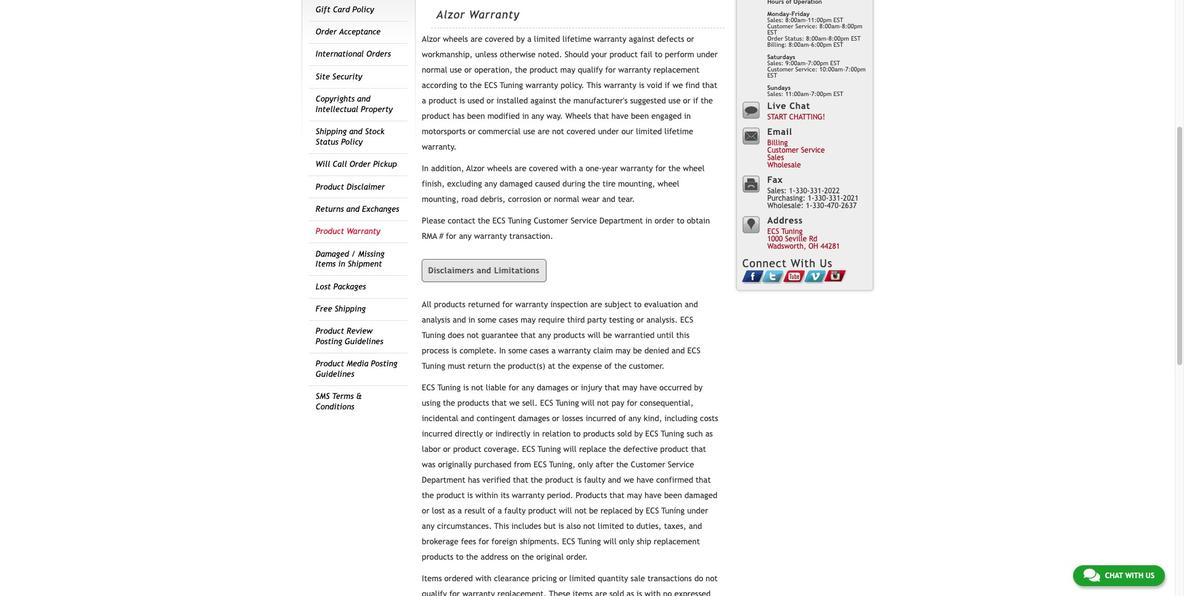 Task type: describe. For each thing, give the bounding box(es) containing it.
warranty.
[[422, 143, 457, 152]]

2 vertical spatial use
[[523, 127, 535, 136]]

indirectly
[[495, 430, 530, 439]]

1 vertical spatial under
[[598, 127, 619, 136]]

returns
[[316, 205, 344, 214]]

9:00am-
[[785, 60, 808, 67]]

product down such
[[660, 446, 689, 455]]

during
[[562, 180, 585, 189]]

0 horizontal spatial wheel
[[658, 180, 679, 189]]

tuning down must
[[437, 384, 461, 393]]

must
[[448, 362, 466, 372]]

sms
[[316, 392, 330, 402]]

0 vertical spatial policy
[[352, 5, 374, 14]]

billing:
[[767, 41, 787, 48]]

the right after
[[616, 461, 628, 470]]

in down installed
[[522, 112, 529, 121]]

to right "according"
[[460, 81, 467, 90]]

any inside "all products returned for warranty inspection are subject to evaluation and analysis and in some cases may require third party testing or analysis. ecs tuning does not guarantee that any products will be warrantied until this process is complete. in some cases a warranty claim may be denied and ecs tuning must return the product(s) at the expense of the customer."
[[538, 331, 551, 341]]

1 horizontal spatial we
[[624, 476, 634, 486]]

customer inside ecs tuning is not liable for any damages or injury that may have occurred by using the products that we sell. ecs tuning will not pay for consequential, incidental and contingent damages or losses incurred of any kind, including costs incurred directly or indirectly in relation to products sold by ecs tuning such as labor or product coverage. ecs tuning will replace the defective product that was originally purchased from ecs tuning, only after the customer service department has verified that the product is faulty and we have confirmed that the product is within its warranty period. products that may have been damaged or lost as a result of a faulty product will not be replaced by ecs tuning under any circumstances. this includes but is also not limited to duties, taxes, and brokerage fees for foreign shipments. ecs tuning will only ship replacement products to the address on the original order.
[[631, 461, 665, 470]]

the down policy. at the top of the page
[[559, 96, 571, 106]]

in inside the in addition, alzor wheels are covered with a one-year warranty for the wheel finish, excluding any damaged caused during the tire mounting, wheel mounting, road debris, corrosion or normal wear and tear.
[[422, 164, 429, 173]]

or left injury in the bottom of the page
[[571, 384, 578, 393]]

analysis.
[[646, 316, 678, 325]]

as inside items ordered with clearance pricing or limited quantity sale transactions do not qualify for warranty replacement. these items are sold as is with no expresse
[[627, 590, 634, 597]]

tear.
[[618, 195, 635, 204]]

expense
[[572, 362, 602, 372]]

finish,
[[422, 180, 445, 189]]

0 vertical spatial if
[[665, 81, 670, 90]]

service inside please contact the ecs tuning customer service department in order to obtain rma # for any warranty transaction.
[[571, 217, 597, 226]]

or right labor
[[443, 446, 451, 455]]

is up products
[[576, 476, 582, 486]]

1 vertical spatial incurred
[[422, 430, 452, 439]]

product up motorsports
[[422, 112, 450, 121]]

any up sell.
[[522, 384, 534, 393]]

warranty up your
[[594, 35, 626, 44]]

with down address
[[475, 575, 491, 584]]

a up otherwise
[[527, 35, 532, 44]]

1 vertical spatial only
[[619, 538, 634, 547]]

sales: inside fax sales: 1-330-331-2022 purchasing: 1-330-331-2021 wholesale: 1-330-470-2637
[[767, 187, 787, 196]]

that up contingent
[[492, 399, 507, 409]]

products down liable
[[458, 399, 489, 409]]

is right but
[[558, 523, 564, 532]]

way.
[[547, 112, 563, 121]]

that right confirmed
[[696, 476, 711, 486]]

the left "customer."
[[614, 362, 627, 372]]

monday-
[[767, 10, 791, 17]]

fax sales: 1-330-331-2022 purchasing: 1-330-331-2021 wholesale: 1-330-470-2637
[[767, 175, 859, 211]]

1 horizontal spatial if
[[693, 96, 698, 106]]

addition,
[[431, 164, 464, 173]]

not inside items ordered with clearance pricing or limited quantity sale transactions do not qualify for warranty replacement. these items are sold as is with no expresse
[[706, 575, 718, 584]]

ecs right sell.
[[540, 399, 553, 409]]

1 vertical spatial against
[[530, 96, 556, 106]]

for inside please contact the ecs tuning customer service department in order to obtain rma # for any warranty transaction.
[[446, 232, 456, 241]]

sale
[[631, 575, 645, 584]]

warranty for alzor warranty
[[469, 8, 520, 21]]

0 vertical spatial damages
[[537, 384, 568, 393]]

and right taxes,
[[689, 523, 702, 532]]

tuning down including
[[661, 430, 684, 439]]

1 horizontal spatial 331-
[[829, 194, 843, 203]]

2021
[[843, 194, 859, 203]]

defective
[[623, 446, 658, 455]]

1 horizontal spatial lifetime
[[664, 127, 693, 136]]

have down confirmed
[[645, 492, 662, 501]]

and down this
[[672, 347, 685, 356]]

in inside "all products returned for warranty inspection are subject to evaluation and analysis and in some cases may require third party testing or analysis. ecs tuning does not guarantee that any products will be warrantied until this process is complete. in some cases a warranty claim may be denied and ecs tuning must return the product(s) at the expense of the customer."
[[468, 316, 475, 325]]

by right occurred
[[694, 384, 703, 393]]

in inside ecs tuning is not liable for any damages or injury that may have occurred by using the products that we sell. ecs tuning will not pay for consequential, incidental and contingent damages or losses incurred of any kind, including costs incurred directly or indirectly in relation to products sold by ecs tuning such as labor or product coverage. ecs tuning will replace the defective product that was originally purchased from ecs tuning, only after the customer service department has verified that the product is faulty and we have confirmed that the product is within its warranty period. products that may have been damaged or lost as a result of a faulty product will not be replaced by ecs tuning under any circumstances. this includes but is also not limited to duties, taxes, and brokerage fees for foreign shipments. ecs tuning will only ship replacement products to the address on the original order.
[[533, 430, 540, 439]]

0 vertical spatial 8:00pm
[[842, 23, 863, 30]]

or left operation,
[[464, 66, 472, 75]]

1 vertical spatial use
[[668, 96, 681, 106]]

relation
[[542, 430, 571, 439]]

and up does
[[453, 316, 466, 325]]

this inside 'alzor wheels are covered by a limited lifetime warranty against defects or workmanship, unless otherwise noted. should your product fail to perform under normal use or operation, the product may qualify for warranty replacement according to the ecs tuning warranty policy. this warranty is void if we find that a product is used or installed against the manufacturer's suggested use or if the product has been modified in any way. wheels that have been engaged in motorsports or commercial use are not covered under our limited lifetime warranty.'
[[587, 81, 601, 90]]

1 vertical spatial 8:00pm
[[829, 35, 849, 42]]

returns and exchanges
[[316, 205, 399, 214]]

1 sales: from the top
[[767, 17, 783, 23]]

transactions
[[648, 575, 692, 584]]

posting for product review posting guidelines
[[316, 337, 342, 347]]

lost packages link
[[316, 282, 366, 291]]

damaged
[[316, 250, 349, 259]]

is inside items ordered with clearance pricing or limited quantity sale transactions do not qualify for warranty replacement. these items are sold as is with no expresse
[[637, 590, 642, 597]]

also
[[566, 523, 581, 532]]

the inside please contact the ecs tuning customer service department in order to obtain rma # for any warranty transaction.
[[478, 217, 490, 226]]

1 vertical spatial some
[[508, 347, 527, 356]]

0 vertical spatial cases
[[499, 316, 518, 325]]

property
[[361, 105, 393, 114]]

third
[[567, 316, 585, 325]]

defects
[[657, 35, 684, 44]]

2 horizontal spatial be
[[633, 347, 642, 356]]

warranty inside items ordered with clearance pricing or limited quantity sale transactions do not qualify for warranty replacement. these items are sold as is with no expresse
[[462, 590, 495, 597]]

may inside 'alzor wheels are covered by a limited lifetime warranty against defects or workmanship, unless otherwise noted. should your product fail to perform under normal use or operation, the product may qualify for warranty replacement according to the ecs tuning warranty policy. this warranty is void if we find that a product is used or installed against the manufacturer's suggested use or if the product has been modified in any way. wheels that have been engaged in motorsports or commercial use are not covered under our limited lifetime warranty.'
[[560, 66, 575, 75]]

2 sales: from the top
[[767, 60, 783, 67]]

2022
[[824, 187, 840, 196]]

obtain
[[687, 217, 710, 226]]

product for product warranty
[[316, 227, 344, 236]]

10:00am-
[[819, 66, 845, 73]]

tire
[[602, 180, 616, 189]]

is up result
[[467, 492, 473, 501]]

seville
[[785, 235, 807, 244]]

a down "according"
[[422, 96, 426, 106]]

limited inside ecs tuning is not liable for any damages or injury that may have occurred by using the products that we sell. ecs tuning will not pay for consequential, incidental and contingent damages or losses incurred of any kind, including costs incurred directly or indirectly in relation to products sold by ecs tuning such as labor or product coverage. ecs tuning will replace the defective product that was originally purchased from ecs tuning, only after the customer service department has verified that the product is faulty and we have confirmed that the product is within its warranty period. products that may have been damaged or lost as a result of a faulty product will not be replaced by ecs tuning under any circumstances. this includes but is also not limited to duties, taxes, and brokerage fees for foreign shipments. ecs tuning will only ship replacement products to the address on the original order.
[[598, 523, 624, 532]]

tuning,
[[549, 461, 575, 470]]

on
[[511, 553, 519, 563]]

monday-friday sales: 8:00am-11:00pm est customer service: 8:00am-8:00pm est order status: 8:00am-8:00pm est billing: 8:00am-6:00pm est saturdays sales: 9:00am-7:00pm est customer service: 10:00am-7:00pm est sundays sales: 11:00am-7:00pm est
[[767, 10, 866, 97]]

installed
[[497, 96, 528, 106]]

tuning down process
[[422, 362, 445, 372]]

sales
[[767, 154, 784, 162]]

the right return
[[493, 362, 505, 372]]

complete.
[[460, 347, 497, 356]]

please contact the ecs tuning customer service department in order to obtain rma # for any warranty transaction.
[[422, 217, 710, 241]]

1 horizontal spatial chat
[[1105, 572, 1123, 581]]

in right engaged
[[684, 112, 691, 121]]

tuning up losses
[[556, 399, 579, 409]]

products down third
[[553, 331, 585, 341]]

free shipping link
[[316, 305, 366, 314]]

us for connect with us
[[820, 257, 833, 270]]

tuning inside address ecs tuning 1000 seville rd wadsworth, oh 44281
[[781, 228, 803, 236]]

1 vertical spatial damages
[[518, 415, 550, 424]]

3 sales: from the top
[[767, 91, 783, 97]]

330- up wholesale:
[[796, 187, 810, 196]]

duties,
[[636, 523, 662, 532]]

costs
[[700, 415, 718, 424]]

warranty up manufacturer's
[[604, 81, 636, 90]]

brokerage
[[422, 538, 458, 547]]

sell.
[[522, 399, 538, 409]]

ordered
[[444, 575, 473, 584]]

is left used
[[459, 96, 465, 106]]

circumstances.
[[437, 523, 492, 532]]

and right evaluation on the bottom of the page
[[685, 301, 698, 310]]

international
[[316, 50, 364, 59]]

1- right wholesale:
[[806, 202, 813, 211]]

may down warrantied
[[616, 347, 631, 356]]

guidelines for review
[[345, 337, 383, 347]]

and inside shipping and stock status policy
[[349, 127, 362, 136]]

tuning up taxes,
[[661, 507, 685, 516]]

address
[[481, 553, 508, 563]]

1 horizontal spatial cases
[[530, 347, 549, 356]]

or inside items ordered with clearance pricing or limited quantity sale transactions do not qualify for warranty replacement. these items are sold as is with no expresse
[[559, 575, 567, 584]]

the up used
[[470, 81, 482, 90]]

and down after
[[608, 476, 621, 486]]

warranty inside the in addition, alzor wheels are covered with a one-year warranty for the wheel finish, excluding any damaged caused during the tire mounting, wheel mounting, road debris, corrosion or normal wear and tear.
[[620, 164, 653, 173]]

subject
[[605, 301, 632, 310]]

qualify inside 'alzor wheels are covered by a limited lifetime warranty against defects or workmanship, unless otherwise noted. should your product fail to perform under normal use or operation, the product may qualify for warranty replacement according to the ecs tuning warranty policy. this warranty is void if we find that a product is used or installed against the manufacturer's suggested use or if the product has been modified in any way. wheels that have been engaged in motorsports or commercial use are not covered under our limited lifetime warranty.'
[[578, 66, 603, 75]]

products down brokerage
[[422, 553, 454, 563]]

wear
[[582, 195, 600, 204]]

disclaimers
[[428, 266, 474, 276]]

a down its
[[498, 507, 502, 516]]

shipping and stock status policy link
[[316, 127, 384, 147]]

service inside email billing customer service sales wholesale
[[801, 146, 825, 155]]

call
[[333, 160, 347, 169]]

are inside "all products returned for warranty inspection are subject to evaluation and analysis and in some cases may require third party testing or analysis. ecs tuning does not guarantee that any products will be warrantied until this process is complete. in some cases a warranty claim may be denied and ecs tuning must return the product(s) at the expense of the customer."
[[590, 301, 602, 310]]

security
[[332, 72, 362, 81]]

will up "tuning,"
[[563, 446, 577, 455]]

warranty inside please contact the ecs tuning customer service department in order to obtain rma # for any warranty transaction.
[[474, 232, 507, 241]]

product for product review posting guidelines
[[316, 327, 344, 336]]

0 vertical spatial incurred
[[586, 415, 616, 424]]

replacement inside 'alzor wheels are covered by a limited lifetime warranty against defects or workmanship, unless otherwise noted. should your product fail to perform under normal use or operation, the product may qualify for warranty replacement according to the ecs tuning warranty policy. this warranty is void if we find that a product is used or installed against the manufacturer's suggested use or if the product has been modified in any way. wheels that have been engaged in motorsports or commercial use are not covered under our limited lifetime warranty.'
[[653, 66, 700, 75]]

and down product disclaimer
[[346, 205, 360, 214]]

1 horizontal spatial faulty
[[584, 476, 605, 486]]

wheels inside the in addition, alzor wheels are covered with a one-year warranty for the wheel finish, excluding any damaged caused during the tire mounting, wheel mounting, road debris, corrosion or normal wear and tear.
[[487, 164, 512, 173]]

limited up noted.
[[534, 35, 560, 44]]

chat with us link
[[1073, 566, 1165, 587]]

denied
[[644, 347, 669, 356]]

or left lost
[[422, 507, 429, 516]]

product down noted.
[[530, 66, 558, 75]]

the right at at left bottom
[[558, 362, 570, 372]]

0 vertical spatial covered
[[485, 35, 514, 44]]

a left result
[[458, 507, 462, 516]]

will down "period."
[[559, 507, 572, 516]]

liable
[[486, 384, 506, 393]]

1 vertical spatial shipping
[[335, 305, 366, 314]]

product up lost
[[436, 492, 465, 501]]

start chatting! link
[[767, 113, 825, 122]]

not up "also"
[[575, 507, 587, 516]]

may left require
[[521, 316, 536, 325]]

status
[[316, 137, 339, 147]]

not left pay
[[597, 399, 609, 409]]

otherwise
[[500, 50, 536, 59]]

not left liable
[[471, 384, 483, 393]]

items ordered with clearance pricing or limited quantity sale transactions do not qualify for warranty replacement. these items are sold as is with no expresse
[[422, 575, 718, 597]]

warrantied
[[615, 331, 654, 341]]

product review posting guidelines link
[[316, 327, 383, 347]]

have inside 'alzor wheels are covered by a limited lifetime warranty against defects or workmanship, unless otherwise noted. should your product fail to perform under normal use or operation, the product may qualify for warranty replacement according to the ecs tuning warranty policy. this warranty is void if we find that a product is used or installed against the manufacturer's suggested use or if the product has been modified in any way. wheels that have been engaged in motorsports or commercial use are not covered under our limited lifetime warranty.'
[[611, 112, 629, 121]]

be inside ecs tuning is not liable for any damages or injury that may have occurred by using the products that we sell. ecs tuning will not pay for consequential, incidental and contingent damages or losses incurred of any kind, including costs incurred directly or indirectly in relation to products sold by ecs tuning such as labor or product coverage. ecs tuning will replace the defective product that was originally purchased from ecs tuning, only after the customer service department has verified that the product is faulty and we have confirmed that the product is within its warranty period. products that may have been damaged or lost as a result of a faulty product will not be replaced by ecs tuning under any circumstances. this includes but is also not limited to duties, taxes, and brokerage fees for foreign shipments. ecs tuning will only ship replacement products to the address on the original order.
[[589, 507, 598, 516]]

0 vertical spatial mounting,
[[618, 180, 655, 189]]

pickup
[[373, 160, 397, 169]]

should
[[565, 50, 589, 59]]

or down find
[[683, 96, 691, 106]]

the up lost
[[422, 492, 434, 501]]

ecs up "using"
[[422, 384, 435, 393]]

is down must
[[463, 384, 469, 393]]

foreign
[[492, 538, 517, 547]]

ecs down this
[[687, 347, 700, 356]]

limited inside items ordered with clearance pricing or limited quantity sale transactions do not qualify for warranty replacement. these items are sold as is with no expresse
[[569, 575, 595, 584]]

1- up wholesale:
[[789, 187, 796, 196]]

will call order pickup
[[316, 160, 397, 169]]

warranty left policy. at the top of the page
[[526, 81, 558, 90]]

items inside damaged / missing items in shipment
[[316, 260, 336, 269]]

a inside the in addition, alzor wheels are covered with a one-year warranty for the wheel finish, excluding any damaged caused during the tire mounting, wheel mounting, road debris, corrosion or normal wear and tear.
[[579, 164, 583, 173]]

1 horizontal spatial been
[[631, 112, 649, 121]]

by up defective
[[634, 430, 643, 439]]

may up replaced
[[627, 492, 642, 501]]

warranty down fail
[[618, 66, 651, 75]]

that down from
[[513, 476, 528, 486]]

replaced
[[601, 507, 632, 516]]

international orders link
[[316, 50, 391, 59]]

products up analysis
[[434, 301, 466, 310]]

1 horizontal spatial order
[[349, 160, 371, 169]]

in addition, alzor wheels are covered with a one-year warranty for the wheel finish, excluding any damaged caused during the tire mounting, wheel mounting, road debris, corrosion or normal wear and tear.
[[422, 164, 705, 204]]

corrosion
[[508, 195, 542, 204]]

product up but
[[528, 507, 557, 516]]

ecs right from
[[534, 461, 547, 470]]

by up the "duties,"
[[635, 507, 643, 516]]

contingent
[[477, 415, 516, 424]]

for inside 'alzor wheels are covered by a limited lifetime warranty against defects or workmanship, unless otherwise noted. should your product fail to perform under normal use or operation, the product may qualify for warranty replacement according to the ecs tuning warranty policy. this warranty is void if we find that a product is used or installed against the manufacturer's suggested use or if the product has been modified in any way. wheels that have been engaged in motorsports or commercial use are not covered under our limited lifetime warranty.'
[[605, 66, 616, 75]]

order acceptance
[[316, 27, 381, 36]]

are inside the in addition, alzor wheels are covered with a one-year warranty for the wheel finish, excluding any damaged caused during the tire mounting, wheel mounting, road debris, corrosion or normal wear and tear.
[[515, 164, 527, 173]]

operation,
[[474, 66, 513, 75]]

will down injury in the bottom of the page
[[581, 399, 595, 409]]

tuning inside please contact the ecs tuning customer service department in order to obtain rma # for any warranty transaction.
[[508, 217, 531, 226]]

0 horizontal spatial order
[[316, 27, 337, 36]]

1 vertical spatial of
[[619, 415, 626, 424]]

2 horizontal spatial as
[[705, 430, 713, 439]]

engaged
[[651, 112, 682, 121]]

normal inside 'alzor wheels are covered by a limited lifetime warranty against defects or workmanship, unless otherwise noted. should your product fail to perform under normal use or operation, the product may qualify for warranty replacement according to the ecs tuning warranty policy. this warranty is void if we find that a product is used or installed against the manufacturer's suggested use or if the product has been modified in any way. wheels that have been engaged in motorsports or commercial use are not covered under our limited lifetime warranty.'
[[422, 66, 447, 75]]

will inside "all products returned for warranty inspection are subject to evaluation and analysis and in some cases may require third party testing or analysis. ecs tuning does not guarantee that any products will be warrantied until this process is complete. in some cases a warranty claim may be denied and ecs tuning must return the product(s) at the expense of the customer."
[[587, 331, 601, 341]]

0 horizontal spatial 331-
[[810, 187, 824, 196]]

sold inside ecs tuning is not liable for any damages or injury that may have occurred by using the products that we sell. ecs tuning will not pay for consequential, incidental and contingent damages or losses incurred of any kind, including costs incurred directly or indirectly in relation to products sold by ecs tuning such as labor or product coverage. ecs tuning will replace the defective product that was originally purchased from ecs tuning, only after the customer service department has verified that the product is faulty and we have confirmed that the product is within its warranty period. products that may have been damaged or lost as a result of a faulty product will not be replaced by ecs tuning under any circumstances. this includes but is also not limited to duties, taxes, and brokerage fees for foreign shipments. ecs tuning will only ship replacement products to the address on the original order.
[[617, 430, 632, 439]]

product up "period."
[[545, 476, 574, 486]]

the right the 'suggested'
[[701, 96, 713, 106]]

are inside items ordered with clearance pricing or limited quantity sale transactions do not qualify for warranty replacement. these items are sold as is with no expresse
[[595, 590, 607, 597]]

0 vertical spatial some
[[478, 316, 496, 325]]

8:00am- up '9:00am-'
[[789, 41, 811, 48]]

product review posting guidelines
[[316, 327, 383, 347]]

period.
[[547, 492, 573, 501]]

policy inside shipping and stock status policy
[[341, 137, 363, 147]]

have down "customer."
[[640, 384, 657, 393]]

or up relation
[[552, 415, 560, 424]]

order.
[[566, 553, 588, 563]]

ecs down "also"
[[562, 538, 575, 547]]

saturdays
[[767, 54, 795, 60]]

start
[[767, 113, 787, 122]]

0 horizontal spatial lifetime
[[562, 35, 591, 44]]

has inside 'alzor wheels are covered by a limited lifetime warranty against defects or workmanship, unless otherwise noted. should your product fail to perform under normal use or operation, the product may qualify for warranty replacement according to the ecs tuning warranty policy. this warranty is void if we find that a product is used or installed against the manufacturer's suggested use or if the product has been modified in any way. wheels that have been engaged in motorsports or commercial use are not covered under our limited lifetime warranty.'
[[453, 112, 465, 121]]

0 horizontal spatial faulty
[[504, 507, 526, 516]]

2 vertical spatial of
[[488, 507, 495, 516]]

has inside ecs tuning is not liable for any damages or injury that may have occurred by using the products that we sell. ecs tuning will not pay for consequential, incidental and contingent damages or losses incurred of any kind, including costs incurred directly or indirectly in relation to products sold by ecs tuning such as labor or product coverage. ecs tuning will replace the defective product that was originally purchased from ecs tuning, only after the customer service department has verified that the product is faulty and we have confirmed that the product is within its warranty period. products that may have been damaged or lost as a result of a faulty product will not be replaced by ecs tuning under any circumstances. this includes but is also not limited to duties, taxes, and brokerage fees for foreign shipments. ecs tuning will only ship replacement products to the address on the original order.
[[468, 476, 480, 486]]

chat with us
[[1105, 572, 1154, 581]]

that inside "all products returned for warranty inspection are subject to evaluation and analysis and in some cases may require third party testing or analysis. ecs tuning does not guarantee that any products will be warrantied until this process is complete. in some cases a warranty claim may be denied and ecs tuning must return the product(s) at the expense of the customer."
[[521, 331, 536, 341]]

copyrights
[[316, 95, 355, 104]]

order inside the monday-friday sales: 8:00am-11:00pm est customer service: 8:00am-8:00pm est order status: 8:00am-8:00pm est billing: 8:00am-6:00pm est saturdays sales: 9:00am-7:00pm est customer service: 10:00am-7:00pm est sundays sales: 11:00am-7:00pm est
[[767, 35, 783, 42]]

at
[[548, 362, 555, 372]]

department inside please contact the ecs tuning customer service department in order to obtain rma # for any warranty transaction.
[[599, 217, 643, 226]]

live
[[767, 100, 786, 111]]

or inside the in addition, alzor wheels are covered with a one-year warranty for the wheel finish, excluding any damaged caused during the tire mounting, wheel mounting, road debris, corrosion or normal wear and tear.
[[544, 195, 551, 204]]



Task type: locate. For each thing, give the bounding box(es) containing it.
0 horizontal spatial warranty
[[347, 227, 380, 236]]

for inside "all products returned for warranty inspection are subject to evaluation and analysis and in some cases may require third party testing or analysis. ecs tuning does not guarantee that any products will be warrantied until this process is complete. in some cases a warranty claim may be denied and ecs tuning must return the product(s) at the expense of the customer."
[[502, 301, 513, 310]]

0 horizontal spatial be
[[589, 507, 598, 516]]

alzor warranty
[[436, 8, 520, 21]]

1 horizontal spatial wheel
[[683, 164, 705, 173]]

qualify
[[578, 66, 603, 75], [422, 590, 447, 597]]

wholesale
[[767, 161, 801, 170]]

0 vertical spatial alzor
[[436, 8, 465, 21]]

service inside ecs tuning is not liable for any damages or injury that may have occurred by using the products that we sell. ecs tuning will not pay for consequential, incidental and contingent damages or losses incurred of any kind, including costs incurred directly or indirectly in relation to products sold by ecs tuning such as labor or product coverage. ecs tuning will replace the defective product that was originally purchased from ecs tuning, only after the customer service department has verified that the product is faulty and we have confirmed that the product is within its warranty period. products that may have been damaged or lost as a result of a faulty product will not be replaced by ecs tuning under any circumstances. this includes but is also not limited to duties, taxes, and brokerage fees for foreign shipments. ecs tuning will only ship replacement products to the address on the original order.
[[668, 461, 694, 470]]

2 vertical spatial we
[[624, 476, 634, 486]]

guidelines for media
[[316, 370, 354, 379]]

1 horizontal spatial as
[[627, 590, 634, 597]]

ecs tuning is not liable for any damages or injury that may have occurred by using the products that we sell. ecs tuning will not pay for consequential, incidental and contingent damages or losses incurred of any kind, including costs incurred directly or indirectly in relation to products sold by ecs tuning such as labor or product coverage. ecs tuning will replace the defective product that was originally purchased from ecs tuning, only after the customer service department has verified that the product is faulty and we have confirmed that the product is within its warranty period. products that may have been damaged or lost as a result of a faulty product will not be replaced by ecs tuning under any circumstances. this includes but is also not limited to duties, taxes, and brokerage fees for foreign shipments. ecs tuning will only ship replacement products to the address on the original order.
[[422, 384, 718, 563]]

posting right the media
[[371, 360, 397, 369]]

service: left 10:00am-
[[795, 66, 818, 73]]

8:00am- down 11:00pm
[[806, 35, 829, 42]]

1 horizontal spatial some
[[508, 347, 527, 356]]

us for chat with us
[[1146, 572, 1154, 581]]

1 vertical spatial mounting,
[[422, 195, 459, 204]]

customer
[[767, 23, 794, 30], [767, 66, 794, 73], [767, 146, 799, 155], [534, 217, 568, 226], [631, 461, 665, 470]]

0 vertical spatial posting
[[316, 337, 342, 347]]

normal
[[422, 66, 447, 75], [554, 195, 579, 204]]

0 horizontal spatial of
[[488, 507, 495, 516]]

ecs down operation,
[[484, 81, 497, 90]]

wheels up debris,
[[487, 164, 512, 173]]

service down "wear"
[[571, 217, 597, 226]]

copyrights and intellectual property
[[316, 95, 393, 114]]

to down fees
[[456, 553, 464, 563]]

1 horizontal spatial against
[[629, 35, 655, 44]]

sold inside items ordered with clearance pricing or limited quantity sale transactions do not qualify for warranty replacement. these items are sold as is with no expresse
[[610, 590, 624, 597]]

product for product media posting guidelines
[[316, 360, 344, 369]]

wheels
[[565, 112, 591, 121]]

2 product from the top
[[316, 227, 344, 236]]

any up debris,
[[484, 180, 497, 189]]

1 vertical spatial guidelines
[[316, 370, 354, 379]]

us right comments image
[[1146, 572, 1154, 581]]

qualify down ordered
[[422, 590, 447, 597]]

use down the workmanship,
[[450, 66, 462, 75]]

use
[[450, 66, 462, 75], [668, 96, 681, 106], [523, 127, 535, 136]]

1 vertical spatial service
[[571, 217, 597, 226]]

7:00pm right '9:00am-'
[[845, 66, 866, 73]]

0 vertical spatial warranty
[[469, 8, 520, 21]]

guidelines down review at the bottom
[[345, 337, 383, 347]]

workmanship,
[[422, 50, 473, 59]]

0 vertical spatial in
[[422, 164, 429, 173]]

wheel up "obtain"
[[683, 164, 705, 173]]

free
[[316, 305, 332, 314]]

1 vertical spatial policy
[[341, 137, 363, 147]]

1 vertical spatial if
[[693, 96, 698, 106]]

been down the 'suggested'
[[631, 112, 649, 121]]

tuning
[[500, 81, 523, 90], [508, 217, 531, 226], [781, 228, 803, 236], [422, 331, 445, 341], [422, 362, 445, 372], [437, 384, 461, 393], [556, 399, 579, 409], [661, 430, 684, 439], [538, 446, 561, 455], [661, 507, 685, 516], [578, 538, 601, 547]]

0 horizontal spatial been
[[467, 112, 485, 121]]

product inside product review posting guidelines
[[316, 327, 344, 336]]

to right fail
[[655, 50, 662, 59]]

return
[[468, 362, 491, 372]]

damaged
[[500, 180, 533, 189], [684, 492, 717, 501]]

from
[[514, 461, 531, 470]]

commercial
[[478, 127, 521, 136]]

we
[[672, 81, 683, 90], [509, 399, 520, 409], [624, 476, 634, 486]]

gift
[[316, 5, 330, 14]]

0 horizontal spatial posting
[[316, 337, 342, 347]]

excluding
[[447, 180, 482, 189]]

your
[[591, 50, 607, 59]]

any inside 'alzor wheels are covered by a limited lifetime warranty against defects or workmanship, unless otherwise noted. should your product fail to perform under normal use or operation, the product may qualify for warranty replacement according to the ecs tuning warranty policy. this warranty is void if we find that a product is used or installed against the manufacturer's suggested use or if the product has been modified in any way. wheels that have been engaged in motorsports or commercial use are not covered under our limited lifetime warranty.'
[[531, 112, 544, 121]]

for right year
[[655, 164, 666, 173]]

0 vertical spatial normal
[[422, 66, 447, 75]]

limited right our
[[636, 127, 662, 136]]

ecs inside 'alzor wheels are covered by a limited lifetime warranty against defects or workmanship, unless otherwise noted. should your product fail to perform under normal use or operation, the product may qualify for warranty replacement according to the ecs tuning warranty policy. this warranty is void if we find that a product is used or installed against the manufacturer's suggested use or if the product has been modified in any way. wheels that have been engaged in motorsports or commercial use are not covered under our limited lifetime warranty.'
[[484, 81, 497, 90]]

0 horizontal spatial use
[[450, 66, 462, 75]]

is inside "all products returned for warranty inspection are subject to evaluation and analysis and in some cases may require third party testing or analysis. ecs tuning does not guarantee that any products will be warrantied until this process is complete. in some cases a warranty claim may be denied and ecs tuning must return the product(s) at the expense of the customer."
[[451, 347, 457, 356]]

policy right the card
[[352, 5, 374, 14]]

road
[[461, 195, 478, 204]]

posting inside product review posting guidelines
[[316, 337, 342, 347]]

not down way.
[[552, 127, 564, 136]]

11:00am-
[[785, 91, 811, 97]]

including
[[665, 415, 698, 424]]

1 vertical spatial chat
[[1105, 572, 1123, 581]]

1 vertical spatial we
[[509, 399, 520, 409]]

1 vertical spatial qualify
[[422, 590, 447, 597]]

may
[[560, 66, 575, 75], [521, 316, 536, 325], [616, 347, 631, 356], [622, 384, 637, 393], [627, 492, 642, 501]]

0 vertical spatial service:
[[795, 23, 818, 30]]

1 horizontal spatial covered
[[529, 164, 558, 173]]

1 vertical spatial covered
[[567, 127, 596, 136]]

the left tire
[[588, 180, 600, 189]]

331-
[[810, 187, 824, 196], [829, 194, 843, 203]]

normal inside the in addition, alzor wheels are covered with a one-year warranty for the wheel finish, excluding any damaged caused during the tire mounting, wheel mounting, road debris, corrosion or normal wear and tear.
[[554, 195, 579, 204]]

customer inside email billing customer service sales wholesale
[[767, 146, 799, 155]]

8:00pm right 11:00pm
[[842, 23, 863, 30]]

0 vertical spatial lifetime
[[562, 35, 591, 44]]

by up otherwise
[[516, 35, 525, 44]]

in inside "all products returned for warranty inspection are subject to evaluation and analysis and in some cases may require third party testing or analysis. ecs tuning does not guarantee that any products will be warrantied until this process is complete. in some cases a warranty claim may be denied and ecs tuning must return the product(s) at the expense of the customer."
[[499, 347, 506, 356]]

of
[[605, 362, 612, 372], [619, 415, 626, 424], [488, 507, 495, 516]]

pay
[[612, 399, 624, 409]]

covered
[[485, 35, 514, 44], [567, 127, 596, 136], [529, 164, 558, 173]]

damages
[[537, 384, 568, 393], [518, 415, 550, 424]]

as right lost
[[448, 507, 455, 516]]

until
[[657, 331, 674, 341]]

1 vertical spatial damaged
[[684, 492, 717, 501]]

0 horizontal spatial we
[[509, 399, 520, 409]]

are down way.
[[538, 127, 550, 136]]

posting inside product media posting guidelines
[[371, 360, 397, 369]]

warranty down returns and exchanges
[[347, 227, 380, 236]]

0 horizontal spatial covered
[[485, 35, 514, 44]]

1 horizontal spatial qualify
[[578, 66, 603, 75]]

ecs up this
[[680, 316, 693, 325]]

qualify inside items ordered with clearance pricing or limited quantity sale transactions do not qualify for warranty replacement. these items are sold as is with no expresse
[[422, 590, 447, 597]]

0 horizontal spatial mounting,
[[422, 195, 459, 204]]

limited down replaced
[[598, 523, 624, 532]]

under right perform
[[697, 50, 718, 59]]

will
[[587, 331, 601, 341], [581, 399, 595, 409], [563, 446, 577, 455], [559, 507, 572, 516], [603, 538, 617, 547]]

damaged inside the in addition, alzor wheels are covered with a one-year warranty for the wheel finish, excluding any damaged caused during the tire mounting, wheel mounting, road debris, corrosion or normal wear and tear.
[[500, 180, 533, 189]]

1 horizontal spatial only
[[619, 538, 634, 547]]

and inside copyrights and intellectual property
[[357, 95, 370, 104]]

1 vertical spatial wheel
[[658, 180, 679, 189]]

3 product from the top
[[316, 327, 344, 336]]

lost
[[432, 507, 445, 516]]

will down party
[[587, 331, 601, 341]]

warranty for product warranty
[[347, 227, 380, 236]]

in up 'finish,'
[[422, 164, 429, 173]]

with inside the in addition, alzor wheels are covered with a one-year warranty for the wheel finish, excluding any damaged caused during the tire mounting, wheel mounting, road debris, corrosion or normal wear and tear.
[[560, 164, 576, 173]]

original
[[536, 553, 564, 563]]

these
[[549, 590, 570, 597]]

disclaimers and limitations
[[428, 266, 540, 276]]

have up our
[[611, 112, 629, 121]]

under
[[697, 50, 718, 59], [598, 127, 619, 136], [687, 507, 708, 516]]

sales: up live on the right
[[767, 91, 783, 97]]

product for product disclaimer
[[316, 182, 344, 191]]

0 horizontal spatial in
[[422, 164, 429, 173]]

0 horizontal spatial chat
[[790, 100, 810, 111]]

the right contact
[[478, 217, 490, 226]]

est
[[834, 17, 843, 23], [767, 29, 777, 36], [851, 35, 861, 42], [834, 41, 843, 48], [830, 60, 840, 67], [767, 72, 777, 79], [834, 91, 843, 97]]

for right #
[[446, 232, 456, 241]]

or right used
[[487, 96, 494, 106]]

replacement inside ecs tuning is not liable for any damages or injury that may have occurred by using the products that we sell. ecs tuning will not pay for consequential, incidental and contingent damages or losses incurred of any kind, including costs incurred directly or indirectly in relation to products sold by ecs tuning such as labor or product coverage. ecs tuning will replace the defective product that was originally purchased from ecs tuning, only after the customer service department has verified that the product is faulty and we have confirmed that the product is within its warranty period. products that may have been damaged or lost as a result of a faulty product will not be replaced by ecs tuning under any circumstances. this includes but is also not limited to duties, taxes, and brokerage fees for foreign shipments. ecs tuning will only ship replacement products to the address on the original order.
[[654, 538, 700, 547]]

0 horizontal spatial cases
[[499, 316, 518, 325]]

shipment
[[348, 260, 382, 269]]

4 product from the top
[[316, 360, 344, 369]]

not inside "all products returned for warranty inspection are subject to evaluation and analysis and in some cases may require third party testing or analysis. ecs tuning does not guarantee that any products will be warrantied until this process is complete. in some cases a warranty claim may be denied and ecs tuning must return the product(s) at the expense of the customer."
[[467, 331, 479, 341]]

mounting, up 'tear.' at the right of page
[[618, 180, 655, 189]]

unless
[[475, 50, 497, 59]]

items
[[316, 260, 336, 269], [422, 575, 442, 584]]

been
[[467, 112, 485, 121], [631, 112, 649, 121], [664, 492, 682, 501]]

for right fees
[[479, 538, 489, 547]]

7:00pm down '6:00pm'
[[808, 60, 828, 67]]

injury
[[581, 384, 602, 393]]

1 vertical spatial as
[[448, 507, 455, 516]]

0 vertical spatial be
[[603, 331, 612, 341]]

1 vertical spatial sold
[[610, 590, 624, 597]]

not inside 'alzor wheels are covered by a limited lifetime warranty against defects or workmanship, unless otherwise noted. should your product fail to perform under normal use or operation, the product may qualify for warranty replacement according to the ecs tuning warranty policy. this warranty is void if we find that a product is used or installed against the manufacturer's suggested use or if the product has been modified in any way. wheels that have been engaged in motorsports or commercial use are not covered under our limited lifetime warranty.'
[[552, 127, 564, 136]]

any left 'kind,'
[[628, 415, 641, 424]]

1 horizontal spatial department
[[599, 217, 643, 226]]

exchanges
[[362, 205, 399, 214]]

for inside the in addition, alzor wheels are covered with a one-year warranty for the wheel finish, excluding any damaged caused during the tire mounting, wheel mounting, road debris, corrosion or normal wear and tear.
[[655, 164, 666, 173]]

the down from
[[531, 476, 543, 486]]

may up pay
[[622, 384, 637, 393]]

site security link
[[316, 72, 362, 81]]

1 vertical spatial has
[[468, 476, 480, 486]]

guidelines inside product media posting guidelines
[[316, 370, 354, 379]]

suggested
[[630, 96, 666, 106]]

product down "according"
[[429, 96, 457, 106]]

#
[[439, 232, 443, 241]]

limited up items
[[569, 575, 595, 584]]

damages down at at left bottom
[[537, 384, 568, 393]]

0 horizontal spatial only
[[578, 461, 593, 470]]

stock
[[365, 127, 384, 136]]

under inside ecs tuning is not liable for any damages or injury that may have occurred by using the products that we sell. ecs tuning will not pay for consequential, incidental and contingent damages or losses incurred of any kind, including costs incurred directly or indirectly in relation to products sold by ecs tuning such as labor or product coverage. ecs tuning will replace the defective product that was originally purchased from ecs tuning, only after the customer service department has verified that the product is faulty and we have confirmed that the product is within its warranty period. products that may have been damaged or lost as a result of a faulty product will not be replaced by ecs tuning under any circumstances. this includes but is also not limited to duties, taxes, and brokerage fees for foreign shipments. ecs tuning will only ship replacement products to the address on the original order.
[[687, 507, 708, 516]]

0 vertical spatial has
[[453, 112, 465, 121]]

pricing
[[532, 575, 557, 584]]

contact
[[448, 217, 475, 226]]

customer service link
[[767, 146, 825, 155]]

1 horizontal spatial be
[[603, 331, 612, 341]]

in down damaged
[[338, 260, 345, 269]]

2 horizontal spatial covered
[[567, 127, 596, 136]]

status:
[[785, 35, 804, 42]]

and up property
[[357, 95, 370, 104]]

will call order pickup link
[[316, 160, 397, 169]]

330-
[[796, 187, 810, 196], [814, 194, 829, 203], [813, 202, 827, 211]]

qualify down your
[[578, 66, 603, 75]]

1 service: from the top
[[795, 23, 818, 30]]

card
[[333, 5, 350, 14]]

1 vertical spatial faulty
[[504, 507, 526, 516]]

for inside items ordered with clearance pricing or limited quantity sale transactions do not qualify for warranty replacement. these items are sold as is with no expresse
[[449, 590, 460, 597]]

not up complete.
[[467, 331, 479, 341]]

1 vertical spatial alzor
[[422, 35, 441, 44]]

2 vertical spatial as
[[627, 590, 634, 597]]

shipping inside shipping and stock status policy
[[316, 127, 347, 136]]

1 horizontal spatial posting
[[371, 360, 397, 369]]

posting for product media posting guidelines
[[371, 360, 397, 369]]

0 vertical spatial replacement
[[653, 66, 700, 75]]

product inside product media posting guidelines
[[316, 360, 344, 369]]

a inside "all products returned for warranty inspection are subject to evaluation and analysis and in some cases may require third party testing or analysis. ecs tuning does not guarantee that any products will be warrantied until this process is complete. in some cases a warranty claim may be denied and ecs tuning must return the product(s) at the expense of the customer."
[[551, 347, 556, 356]]

tuning up installed
[[500, 81, 523, 90]]

1- left 2022
[[808, 194, 814, 203]]

2 vertical spatial alzor
[[466, 164, 485, 173]]

1 product from the top
[[316, 182, 344, 191]]

1 horizontal spatial incurred
[[586, 415, 616, 424]]

customer inside please contact the ecs tuning customer service department in order to obtain rma # for any warranty transaction.
[[534, 217, 568, 226]]

alzor
[[436, 8, 465, 21], [422, 35, 441, 44], [466, 164, 485, 173]]

party
[[587, 316, 607, 325]]

to inside "all products returned for warranty inspection are subject to evaluation and analysis and in some cases may require third party testing or analysis. ecs tuning does not guarantee that any products will be warrantied until this process is complete. in some cases a warranty claim may be denied and ecs tuning must return the product(s) at the expense of the customer."
[[634, 301, 642, 310]]

been inside ecs tuning is not liable for any damages or injury that may have occurred by using the products that we sell. ecs tuning will not pay for consequential, incidental and contingent damages or losses incurred of any kind, including costs incurred directly or indirectly in relation to products sold by ecs tuning such as labor or product coverage. ecs tuning will replace the defective product that was originally purchased from ecs tuning, only after the customer service department has verified that the product is faulty and we have confirmed that the product is within its warranty period. products that may have been damaged or lost as a result of a faulty product will not be replaced by ecs tuning under any circumstances. this includes but is also not limited to duties, taxes, and brokerage fees for foreign shipments. ecs tuning will only ship replacement products to the address on the original order.
[[664, 492, 682, 501]]

use up engaged
[[668, 96, 681, 106]]

1 horizontal spatial warranty
[[469, 8, 520, 21]]

shipping up the status
[[316, 127, 347, 136]]

against up fail
[[629, 35, 655, 44]]

products
[[576, 492, 607, 501]]

1 vertical spatial lifetime
[[664, 127, 693, 136]]

guarantee
[[481, 331, 518, 341]]

0 vertical spatial sold
[[617, 430, 632, 439]]

alzor inside 'alzor wheels are covered by a limited lifetime warranty against defects or workmanship, unless otherwise noted. should your product fail to perform under normal use or operation, the product may qualify for warranty replacement according to the ecs tuning warranty policy. this warranty is void if we find that a product is used or installed against the manufacturer's suggested use or if the product has been modified in any way. wheels that have been engaged in motorsports or commercial use are not covered under our limited lifetime warranty.'
[[422, 35, 441, 44]]

product
[[316, 182, 344, 191], [316, 227, 344, 236], [316, 327, 344, 336], [316, 360, 344, 369]]

0 horizontal spatial incurred
[[422, 430, 452, 439]]

product up returns
[[316, 182, 344, 191]]

for right 'returned' in the bottom of the page
[[502, 301, 513, 310]]

to inside please contact the ecs tuning customer service department in order to obtain rma # for any warranty transaction.
[[677, 217, 684, 226]]

covered down wheels
[[567, 127, 596, 136]]

be
[[603, 331, 612, 341], [633, 347, 642, 356], [589, 507, 598, 516]]

replacement down perform
[[653, 66, 700, 75]]

or left commercial
[[468, 127, 476, 136]]

1 vertical spatial replacement
[[654, 538, 700, 547]]

1 vertical spatial posting
[[371, 360, 397, 369]]

alzor inside the in addition, alzor wheels are covered with a one-year warranty for the wheel finish, excluding any damaged caused during the tire mounting, wheel mounting, road debris, corrosion or normal wear and tear.
[[466, 164, 485, 173]]

0 vertical spatial items
[[316, 260, 336, 269]]

service up confirmed
[[668, 461, 694, 470]]

wadsworth,
[[767, 243, 806, 251]]

with left no
[[645, 590, 661, 597]]

in left order
[[645, 217, 652, 226]]

tuning up process
[[422, 331, 445, 341]]

damaged inside ecs tuning is not liable for any damages or injury that may have occurred by using the products that we sell. ecs tuning will not pay for consequential, incidental and contingent damages or losses incurred of any kind, including costs incurred directly or indirectly in relation to products sold by ecs tuning such as labor or product coverage. ecs tuning will replace the defective product that was originally purchased from ecs tuning, only after the customer service department has verified that the product is faulty and we have confirmed that the product is within its warranty period. products that may have been damaged or lost as a result of a faulty product will not be replaced by ecs tuning under any circumstances. this includes but is also not limited to duties, taxes, and brokerage fees for foreign shipments. ecs tuning will only ship replacement products to the address on the original order.
[[684, 492, 717, 501]]

ecs inside address ecs tuning 1000 seville rd wadsworth, oh 44281
[[767, 228, 779, 236]]

2637
[[841, 202, 857, 211]]

warranty inside ecs tuning is not liable for any damages or injury that may have occurred by using the products that we sell. ecs tuning will not pay for consequential, incidental and contingent damages or losses incurred of any kind, including costs incurred directly or indirectly in relation to products sold by ecs tuning such as labor or product coverage. ecs tuning will replace the defective product that was originally purchased from ecs tuning, only after the customer service department has verified that the product is faulty and we have confirmed that the product is within its warranty period. products that may have been damaged or lost as a result of a faulty product will not be replaced by ecs tuning under any circumstances. this includes but is also not limited to duties, taxes, and brokerage fees for foreign shipments. ecs tuning will only ship replacement products to the address on the original order.
[[512, 492, 545, 501]]

and inside the in addition, alzor wheels are covered with a one-year warranty for the wheel finish, excluding any damaged caused during the tire mounting, wheel mounting, road debris, corrosion or normal wear and tear.
[[602, 195, 615, 204]]

any inside the in addition, alzor wheels are covered with a one-year warranty for the wheel finish, excluding any damaged caused during the tire mounting, wheel mounting, road debris, corrosion or normal wear and tear.
[[484, 180, 497, 189]]

2 horizontal spatial order
[[767, 35, 783, 42]]

or inside "all products returned for warranty inspection are subject to evaluation and analysis and in some cases may require third party testing or analysis. ecs tuning does not guarantee that any products will be warrantied until this process is complete. in some cases a warranty claim may be denied and ecs tuning must return the product(s) at the expense of the customer."
[[636, 316, 644, 325]]

or up warrantied
[[636, 316, 644, 325]]

alzor for alzor warranty
[[436, 8, 465, 21]]

ecs up from
[[522, 446, 535, 455]]

require
[[538, 316, 565, 325]]

ecs up the "duties,"
[[646, 507, 659, 516]]

are up unless
[[470, 35, 482, 44]]

guidelines up terms
[[316, 370, 354, 379]]

product down directly
[[453, 446, 481, 455]]

1000
[[767, 235, 783, 244]]

1 horizontal spatial wheels
[[487, 164, 512, 173]]

verified
[[482, 476, 511, 486]]

posting
[[316, 337, 342, 347], [371, 360, 397, 369]]

0 horizontal spatial department
[[422, 476, 465, 486]]

1 horizontal spatial mounting,
[[618, 180, 655, 189]]

confirmed
[[656, 476, 693, 486]]

covered up unless
[[485, 35, 514, 44]]

in inside damaged / missing items in shipment
[[338, 260, 345, 269]]

items left ordered
[[422, 575, 442, 584]]

this up manufacturer's
[[587, 81, 601, 90]]

us inside chat with us link
[[1146, 572, 1154, 581]]

tuning inside 'alzor wheels are covered by a limited lifetime warranty against defects or workmanship, unless otherwise noted. should your product fail to perform under normal use or operation, the product may qualify for warranty replacement according to the ecs tuning warranty policy. this warranty is void if we find that a product is used or installed against the manufacturer's suggested use or if the product has been modified in any way. wheels that have been engaged in motorsports or commercial use are not covered under our limited lifetime warranty.'
[[500, 81, 523, 90]]

covered inside the in addition, alzor wheels are covered with a one-year warranty for the wheel finish, excluding any damaged caused during the tire mounting, wheel mounting, road debris, corrosion or normal wear and tear.
[[529, 164, 558, 173]]

1 horizontal spatial in
[[499, 347, 506, 356]]

0 horizontal spatial against
[[530, 96, 556, 106]]

2 vertical spatial under
[[687, 507, 708, 516]]

are up corrosion
[[515, 164, 527, 173]]

with right comments image
[[1125, 572, 1143, 581]]

this inside ecs tuning is not liable for any damages or injury that may have occurred by using the products that we sell. ecs tuning will not pay for consequential, incidental and contingent damages or losses incurred of any kind, including costs incurred directly or indirectly in relation to products sold by ecs tuning such as labor or product coverage. ecs tuning will replace the defective product that was originally purchased from ecs tuning, only after the customer service department has verified that the product is faulty and we have confirmed that the product is within its warranty period. products that may have been damaged or lost as a result of a faulty product will not be replaced by ecs tuning under any circumstances. this includes but is also not limited to duties, taxes, and brokerage fees for foreign shipments. ecs tuning will only ship replacement products to the address on the original order.
[[494, 523, 509, 532]]

in inside please contact the ecs tuning customer service department in order to obtain rma # for any warranty transaction.
[[645, 217, 652, 226]]

incurred
[[586, 415, 616, 424], [422, 430, 452, 439]]

shipping and stock status policy
[[316, 127, 384, 147]]

year
[[602, 164, 618, 173]]

items inside items ordered with clearance pricing or limited quantity sale transactions do not qualify for warranty replacement. these items are sold as is with no expresse
[[422, 575, 442, 584]]

with up during
[[560, 164, 576, 173]]

2 service: from the top
[[795, 66, 818, 73]]

1 horizontal spatial items
[[422, 575, 442, 584]]

process
[[422, 347, 449, 356]]

1 vertical spatial cases
[[530, 347, 549, 356]]

sms terms & conditions link
[[316, 392, 362, 412]]

caused
[[535, 180, 560, 189]]

0 horizontal spatial qualify
[[422, 590, 447, 597]]

wheels inside 'alzor wheels are covered by a limited lifetime warranty against defects or workmanship, unless otherwise noted. should your product fail to perform under normal use or operation, the product may qualify for warranty replacement according to the ecs tuning warranty policy. this warranty is void if we find that a product is used or installed against the manufacturer's suggested use or if the product has been modified in any way. wheels that have been engaged in motorsports or commercial use are not covered under our limited lifetime warranty.'
[[443, 35, 468, 44]]

guidelines inside product review posting guidelines
[[345, 337, 383, 347]]

0 horizontal spatial this
[[494, 523, 509, 532]]

0 vertical spatial department
[[599, 217, 643, 226]]

2 horizontal spatial of
[[619, 415, 626, 424]]

inspection
[[550, 301, 588, 310]]

we inside 'alzor wheels are covered by a limited lifetime warranty against defects or workmanship, unless otherwise noted. should your product fail to perform under normal use or operation, the product may qualify for warranty replacement according to the ecs tuning warranty policy. this warranty is void if we find that a product is used or installed against the manufacturer's suggested use or if the product has been modified in any way. wheels that have been engaged in motorsports or commercial use are not covered under our limited lifetime warranty.'
[[672, 81, 683, 90]]

policy up will call order pickup link
[[341, 137, 363, 147]]

sold
[[617, 430, 632, 439], [610, 590, 624, 597]]

0 vertical spatial as
[[705, 430, 713, 439]]

product left the media
[[316, 360, 344, 369]]

originally
[[438, 461, 472, 470]]

in
[[422, 164, 429, 173], [499, 347, 506, 356]]

7:00pm down 10:00am-
[[811, 91, 832, 97]]

1 horizontal spatial has
[[468, 476, 480, 486]]

for down ordered
[[449, 590, 460, 597]]

friday
[[791, 10, 810, 17]]

1 vertical spatial wheels
[[487, 164, 512, 173]]

product
[[610, 50, 638, 59], [530, 66, 558, 75], [429, 96, 457, 106], [422, 112, 450, 121], [453, 446, 481, 455], [660, 446, 689, 455], [545, 476, 574, 486], [436, 492, 465, 501], [528, 507, 557, 516]]

not right "also"
[[583, 523, 595, 532]]

0 vertical spatial damaged
[[500, 180, 533, 189]]

items down damaged
[[316, 260, 336, 269]]

address ecs tuning 1000 seville rd wadsworth, oh 44281
[[767, 215, 840, 251]]

department inside ecs tuning is not liable for any damages or injury that may have occurred by using the products that we sell. ecs tuning will not pay for consequential, incidental and contingent damages or losses incurred of any kind, including costs incurred directly or indirectly in relation to products sold by ecs tuning such as labor or product coverage. ecs tuning will replace the defective product that was originally purchased from ecs tuning, only after the customer service department has verified that the product is faulty and we have confirmed that the product is within its warranty period. products that may have been damaged or lost as a result of a faulty product will not be replaced by ecs tuning under any circumstances. this includes but is also not limited to duties, taxes, and brokerage fees for foreign shipments. ecs tuning will only ship replacement products to the address on the original order.
[[422, 476, 465, 486]]

replacement down taxes,
[[654, 538, 700, 547]]

by inside 'alzor wheels are covered by a limited lifetime warranty against defects or workmanship, unless otherwise noted. should your product fail to perform under normal use or operation, the product may qualify for warranty replacement according to the ecs tuning warranty policy. this warranty is void if we find that a product is used or installed against the manufacturer's suggested use or if the product has been modified in any way. wheels that have been engaged in motorsports or commercial use are not covered under our limited lifetime warranty.'
[[516, 35, 525, 44]]

11:00pm
[[808, 17, 832, 23]]

chat inside the live chat start chatting!
[[790, 100, 810, 111]]

0 vertical spatial only
[[578, 461, 593, 470]]

0 vertical spatial under
[[697, 50, 718, 59]]

330- down 2022
[[813, 202, 827, 211]]

0 vertical spatial shipping
[[316, 127, 347, 136]]

ecs inside please contact the ecs tuning customer service department in order to obtain rma # for any warranty transaction.
[[492, 217, 506, 226]]

billing
[[767, 139, 788, 148]]

44281
[[821, 243, 840, 251]]

warranty right year
[[620, 164, 653, 173]]

wheel up order
[[658, 180, 679, 189]]

void
[[647, 81, 662, 90]]

0 vertical spatial this
[[587, 81, 601, 90]]

0 horizontal spatial us
[[820, 257, 833, 270]]

comments image
[[1083, 569, 1100, 583]]

2 vertical spatial covered
[[529, 164, 558, 173]]

that up replaced
[[609, 492, 625, 501]]

incidental
[[422, 415, 458, 424]]

clearance
[[494, 575, 529, 584]]

4 sales: from the top
[[767, 187, 787, 196]]

any down lost
[[422, 523, 435, 532]]

1 horizontal spatial normal
[[554, 195, 579, 204]]

any inside please contact the ecs tuning customer service department in order to obtain rma # for any warranty transaction.
[[459, 232, 472, 241]]

of inside "all products returned for warranty inspection are subject to evaluation and analysis and in some cases may require third party testing or analysis. ecs tuning does not guarantee that any products will be warrantied until this process is complete. in some cases a warranty claim may be denied and ecs tuning must return the product(s) at the expense of the customer."
[[605, 362, 612, 372]]

have left confirmed
[[637, 476, 654, 486]]

alzor for alzor wheels are covered by a limited lifetime warranty against defects or workmanship, unless otherwise noted. should your product fail to perform under normal use or operation, the product may qualify for warranty replacement according to the ecs tuning warranty policy. this warranty is void if we find that a product is used or installed against the manufacturer's suggested use or if the product has been modified in any way. wheels that have been engaged in motorsports or commercial use are not covered under our limited lifetime warranty.
[[422, 35, 441, 44]]



Task type: vqa. For each thing, say whether or not it's contained in the screenshot.
the Conditions
yes



